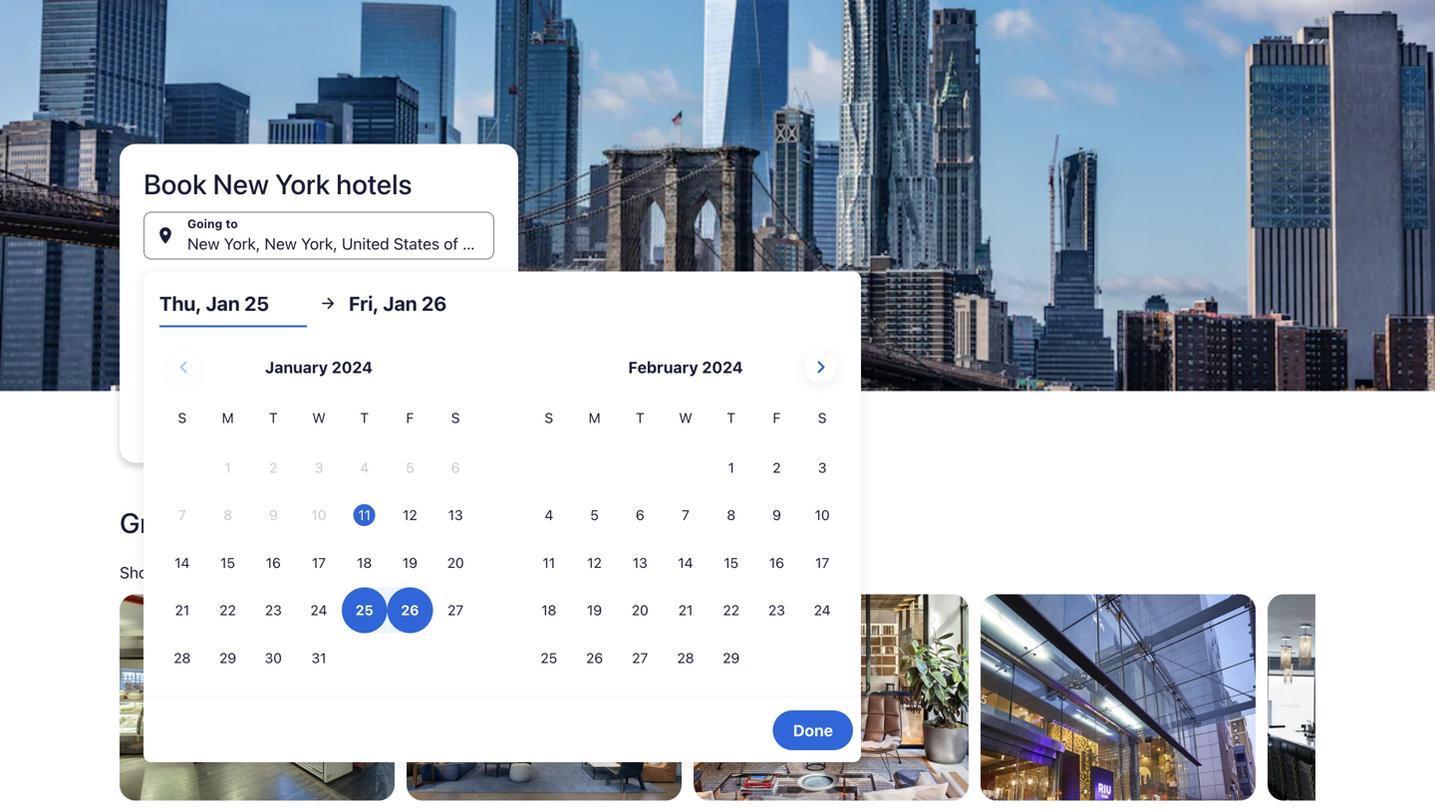 Task type: describe. For each thing, give the bounding box(es) containing it.
6 button
[[618, 493, 663, 538]]

29 inside january 2024 element
[[219, 650, 236, 666]]

23 inside february 2024 element
[[769, 602, 786, 619]]

february 2024
[[629, 358, 743, 377]]

f for january 2024
[[406, 410, 414, 426]]

10 inside 10 button
[[815, 507, 830, 524]]

11 for the right 11 button
[[543, 555, 556, 571]]

2 inside button
[[773, 460, 781, 476]]

1 17 button from the left
[[296, 540, 342, 586]]

1 29 button from the left
[[205, 636, 251, 681]]

3 button
[[800, 445, 846, 491]]

united
[[342, 234, 390, 253]]

20 for the left '20' button
[[447, 555, 464, 571]]

1 inside button
[[728, 460, 735, 476]]

1 vertical spatial 18 button
[[526, 588, 572, 634]]

vip access
[[714, 616, 778, 630]]

0 horizontal spatial 19 button
[[387, 540, 433, 586]]

america
[[463, 234, 522, 253]]

7 button
[[663, 493, 709, 538]]

14 inside february 2024 element
[[678, 555, 694, 571]]

1 horizontal spatial 11 button
[[526, 540, 572, 586]]

january 2024 element
[[160, 407, 479, 683]]

1 york, from the left
[[224, 234, 260, 253]]

1 24 from the left
[[311, 602, 327, 619]]

jan right for:
[[257, 563, 285, 582]]

thu,
[[160, 292, 201, 315]]

16 for second 16 button from the left
[[770, 555, 785, 571]]

15 for 15 button in january 2024 element
[[220, 555, 235, 571]]

12 for leftmost 12 button
[[403, 507, 418, 524]]

0 vertical spatial 11 button
[[342, 493, 387, 538]]

7 inside january 2024 element
[[178, 507, 186, 524]]

6 inside january 2024 element
[[451, 460, 460, 476]]

january
[[265, 358, 328, 377]]

jan 25 - jan 26 button
[[144, 272, 495, 320]]

1 vertical spatial -
[[311, 563, 318, 582]]

2 s from the left
[[451, 410, 460, 426]]

jan left directional image
[[252, 294, 278, 313]]

new york, new york, united states of america image
[[0, 0, 1436, 391]]

vip
[[714, 616, 733, 630]]

0 horizontal spatial 19
[[289, 563, 307, 582]]

1 vertical spatial 13 button
[[618, 540, 663, 586]]

5 button
[[572, 493, 618, 538]]

8 button
[[709, 493, 754, 538]]

2 14 button from the left
[[663, 540, 709, 586]]

showing
[[120, 563, 181, 582]]

22 for first 22 button from the left
[[220, 602, 236, 619]]

today element
[[354, 505, 376, 527]]

2 24 button from the left
[[800, 588, 846, 634]]

1 21 button from the left
[[160, 588, 205, 634]]

1 inside january 2024 element
[[225, 460, 231, 476]]

directional image
[[319, 295, 337, 313]]

next month image
[[809, 355, 833, 379]]

10 inside january 2024 element
[[312, 507, 327, 524]]

great
[[120, 507, 188, 539]]

new york, new york, united states of america button
[[144, 212, 522, 260]]

2 22 button from the left
[[709, 588, 754, 634]]

wizard region
[[0, 0, 1436, 763]]

28 for 1st 28 button from right
[[677, 650, 694, 666]]

3 inside button
[[818, 460, 827, 476]]

0 vertical spatial 13 button
[[433, 493, 479, 538]]

lobby sitting area image
[[694, 595, 969, 801]]

25 inside button
[[217, 294, 236, 313]]

1 horizontal spatial 20 button
[[618, 588, 663, 634]]

14 inside january 2024 element
[[175, 555, 190, 571]]

28 for 2nd 28 button from the right
[[174, 650, 191, 666]]

25 button
[[526, 636, 572, 681]]

2 york, from the left
[[301, 234, 338, 253]]

york
[[275, 168, 330, 200]]

new york, new york, united states of america
[[187, 234, 522, 253]]

1 23 button from the left
[[251, 588, 296, 634]]

15 for 15 button in february 2024 element
[[724, 555, 739, 571]]

5 inside 5 button
[[591, 507, 599, 524]]

1 horizontal spatial 25
[[244, 292, 269, 315]]

f for february 2024
[[773, 410, 781, 426]]

1 16 button from the left
[[251, 540, 296, 586]]

new down book new york hotels
[[265, 234, 297, 253]]

17 inside january 2024 element
[[312, 555, 326, 571]]

27 inside february 2024 element
[[632, 650, 648, 666]]

19 inside january 2024 element
[[403, 555, 418, 571]]

2 24 from the left
[[814, 602, 831, 619]]

1 horizontal spatial 27 button
[[618, 636, 663, 681]]

fri, jan 26
[[349, 292, 447, 315]]

11 for 11 button to the top
[[358, 507, 371, 524]]

fri, jan 26 button
[[349, 280, 497, 328]]

jan right fri,
[[383, 292, 417, 315]]

4 inside january 2024 element
[[360, 460, 369, 476]]

30 button
[[251, 636, 296, 681]]

w for january
[[312, 410, 326, 426]]

0 vertical spatial 18 button
[[342, 540, 387, 586]]

- inside button
[[240, 294, 248, 313]]

access
[[737, 616, 778, 630]]

thu, jan 25 button
[[160, 280, 307, 328]]



Task type: vqa. For each thing, say whether or not it's contained in the screenshot.
7+
no



Task type: locate. For each thing, give the bounding box(es) containing it.
hotel
[[194, 507, 256, 539]]

21 button left vip
[[663, 588, 709, 634]]

1 horizontal spatial 9
[[773, 507, 781, 524]]

18 button up '25' button
[[526, 588, 572, 634]]

27 button
[[433, 588, 479, 634], [618, 636, 663, 681]]

2 15 button from the left
[[709, 540, 754, 586]]

8
[[224, 507, 232, 524], [727, 507, 736, 524]]

0 vertical spatial 5
[[406, 460, 414, 476]]

m for january 2024
[[222, 410, 234, 426]]

1 vertical spatial 20
[[632, 602, 649, 619]]

0 horizontal spatial 16 button
[[251, 540, 296, 586]]

24 button up 31
[[296, 588, 342, 634]]

10 left the today element on the left bottom
[[312, 507, 327, 524]]

1 horizontal spatial 17
[[816, 555, 830, 571]]

jan right thu,
[[206, 292, 240, 315]]

0 horizontal spatial 26
[[282, 294, 301, 313]]

11 inside the today element
[[358, 507, 371, 524]]

1 7 from the left
[[178, 507, 186, 524]]

f inside january 2024 element
[[406, 410, 414, 426]]

thu, jan 25
[[160, 292, 269, 315]]

book new york hotels
[[144, 168, 412, 200]]

0 horizontal spatial 8
[[224, 507, 232, 524]]

16 button
[[251, 540, 296, 586], [754, 540, 800, 586]]

13 down 6 button
[[633, 555, 648, 571]]

t down february
[[636, 410, 645, 426]]

1 horizontal spatial 18
[[542, 602, 557, 619]]

0 horizontal spatial york,
[[224, 234, 260, 253]]

2 15 from the left
[[724, 555, 739, 571]]

21 down the today element on the left bottom
[[354, 563, 372, 582]]

1 vertical spatial 19 button
[[572, 588, 618, 634]]

application inside wizard region
[[160, 343, 846, 683]]

february
[[629, 358, 699, 377]]

22 button
[[205, 588, 251, 634], [709, 588, 754, 634]]

0 horizontal spatial 23
[[265, 602, 282, 619]]

1 button
[[709, 445, 754, 491]]

21 button down showing
[[160, 588, 205, 634]]

0 horizontal spatial -
[[240, 294, 248, 313]]

1 horizontal spatial 23 button
[[754, 588, 800, 634]]

w inside january 2024 element
[[312, 410, 326, 426]]

1 horizontal spatial 11
[[543, 555, 556, 571]]

26 inside button
[[282, 294, 301, 313]]

28 inside february 2024 element
[[677, 650, 694, 666]]

16 down 9 button
[[770, 555, 785, 571]]

9 right 8 button
[[773, 507, 781, 524]]

living area image
[[407, 595, 682, 801]]

york, left united
[[301, 234, 338, 253]]

7
[[178, 507, 186, 524], [682, 507, 690, 524]]

29 down vip
[[723, 650, 740, 666]]

1 horizontal spatial 22
[[723, 602, 740, 619]]

22
[[220, 602, 236, 619], [723, 602, 740, 619]]

0 horizontal spatial 14 button
[[160, 540, 205, 586]]

3
[[315, 460, 323, 476], [818, 460, 827, 476]]

restaurant image
[[1268, 595, 1436, 801]]

2024 for february 2024
[[702, 358, 743, 377]]

2 16 from the left
[[770, 555, 785, 571]]

26 button
[[572, 636, 618, 681]]

29 button
[[205, 636, 251, 681], [709, 636, 754, 681]]

9 inside january 2024 element
[[269, 507, 278, 524]]

1 m from the left
[[222, 410, 234, 426]]

14 button down great
[[160, 540, 205, 586]]

done
[[793, 722, 834, 740]]

25 left the 26 button
[[541, 650, 558, 666]]

12 button right the today element on the left bottom
[[387, 493, 433, 538]]

25
[[244, 292, 269, 315], [217, 294, 236, 313], [541, 650, 558, 666]]

18 down the today element on the left bottom
[[357, 555, 372, 571]]

20 button
[[433, 540, 479, 586], [618, 588, 663, 634]]

-
[[240, 294, 248, 313], [311, 563, 318, 582]]

19
[[403, 555, 418, 571], [289, 563, 307, 582], [587, 602, 602, 619]]

18 for the bottommost 18 button
[[542, 602, 557, 619]]

18 inside january 2024 element
[[357, 555, 372, 571]]

18
[[357, 555, 372, 571], [542, 602, 557, 619]]

1 3 from the left
[[315, 460, 323, 476]]

12 down 5 button
[[588, 555, 602, 571]]

0 horizontal spatial 22 button
[[205, 588, 251, 634]]

16 inside january 2024 element
[[266, 555, 281, 571]]

14 down 7 button
[[678, 555, 694, 571]]

1 17 from the left
[[312, 555, 326, 571]]

2 t from the left
[[360, 410, 369, 426]]

17 button
[[296, 540, 342, 586], [800, 540, 846, 586]]

17 down 10 button
[[816, 555, 830, 571]]

15 down 8 button
[[724, 555, 739, 571]]

2 horizontal spatial 25
[[541, 650, 558, 666]]

1 14 button from the left
[[160, 540, 205, 586]]

0 vertical spatial deals
[[262, 507, 329, 539]]

1 9 from the left
[[269, 507, 278, 524]]

18 button
[[342, 540, 387, 586], [526, 588, 572, 634]]

14 button inside january 2024 element
[[160, 540, 205, 586]]

18 inside february 2024 element
[[542, 602, 557, 619]]

20 for right '20' button
[[632, 602, 649, 619]]

24
[[311, 602, 327, 619], [814, 602, 831, 619]]

15 inside february 2024 element
[[724, 555, 739, 571]]

4 left 5 button
[[545, 507, 554, 524]]

15 button
[[205, 540, 251, 586], [709, 540, 754, 586]]

1 horizontal spatial 12
[[588, 555, 602, 571]]

1 horizontal spatial 4
[[545, 507, 554, 524]]

1 horizontal spatial 14 button
[[663, 540, 709, 586]]

15 button inside february 2024 element
[[709, 540, 754, 586]]

16 for 1st 16 button
[[266, 555, 281, 571]]

t up 1 button at the bottom of page
[[727, 410, 736, 426]]

9 button
[[754, 493, 800, 538]]

21 inside january 2024 element
[[175, 602, 190, 619]]

w inside february 2024 element
[[679, 410, 693, 426]]

1 vertical spatial 12 button
[[572, 540, 618, 586]]

1 horizontal spatial 8
[[727, 507, 736, 524]]

18 up '25' button
[[542, 602, 557, 619]]

1 horizontal spatial 21 button
[[663, 588, 709, 634]]

cafe image
[[120, 595, 395, 801]]

0 horizontal spatial 4
[[360, 460, 369, 476]]

15 inside january 2024 element
[[220, 555, 235, 571]]

2 22 from the left
[[723, 602, 740, 619]]

2 w from the left
[[679, 410, 693, 426]]

0 vertical spatial 27 button
[[433, 588, 479, 634]]

1 horizontal spatial 19 button
[[572, 588, 618, 634]]

1 29 from the left
[[219, 650, 236, 666]]

25 left directional image
[[244, 292, 269, 315]]

- right for:
[[311, 563, 318, 582]]

deals
[[262, 507, 329, 539], [186, 563, 224, 582]]

1 8 from the left
[[224, 507, 232, 524]]

2 10 from the left
[[815, 507, 830, 524]]

0 horizontal spatial 2024
[[332, 358, 373, 377]]

7 inside button
[[682, 507, 690, 524]]

0 horizontal spatial 24 button
[[296, 588, 342, 634]]

1 28 from the left
[[174, 650, 191, 666]]

0 horizontal spatial w
[[312, 410, 326, 426]]

3 inside january 2024 element
[[315, 460, 323, 476]]

1 horizontal spatial 22 button
[[709, 588, 754, 634]]

0 horizontal spatial 24
[[311, 602, 327, 619]]

4 s from the left
[[818, 410, 827, 426]]

17 inside february 2024 element
[[816, 555, 830, 571]]

23 down showing deals for: jan 19 - jan 21
[[265, 602, 282, 619]]

1 16 from the left
[[266, 555, 281, 571]]

0 horizontal spatial 12 button
[[387, 493, 433, 538]]

4 inside 4 button
[[545, 507, 554, 524]]

28
[[174, 650, 191, 666], [677, 650, 694, 666]]

13 inside january 2024 element
[[448, 507, 463, 524]]

for:
[[228, 563, 253, 582]]

1 horizontal spatial 24
[[814, 602, 831, 619]]

1 horizontal spatial deals
[[262, 507, 329, 539]]

15 down hotel
[[220, 555, 235, 571]]

26 left directional image
[[282, 294, 301, 313]]

1 22 from the left
[[220, 602, 236, 619]]

18 for 18 button to the top
[[357, 555, 372, 571]]

2 up the great hotel deals
[[269, 460, 278, 476]]

jan
[[206, 292, 240, 315], [383, 292, 417, 315], [187, 294, 213, 313], [252, 294, 278, 313], [257, 563, 285, 582], [322, 563, 350, 582]]

2024 right january
[[332, 358, 373, 377]]

2 23 from the left
[[769, 602, 786, 619]]

0 vertical spatial 11
[[358, 507, 371, 524]]

7 left hotel
[[178, 507, 186, 524]]

8 right 7 button
[[727, 507, 736, 524]]

0 vertical spatial 13
[[448, 507, 463, 524]]

0 horizontal spatial 3
[[315, 460, 323, 476]]

15 button down 8 button
[[709, 540, 754, 586]]

24 right access
[[814, 602, 831, 619]]

31 button
[[296, 636, 342, 681]]

york,
[[224, 234, 260, 253], [301, 234, 338, 253]]

28 right the 26 button
[[677, 650, 694, 666]]

21
[[354, 563, 372, 582], [175, 602, 190, 619], [679, 602, 693, 619]]

0 horizontal spatial 18 button
[[342, 540, 387, 586]]

1 24 button from the left
[[296, 588, 342, 634]]

2 21 button from the left
[[663, 588, 709, 634]]

6 inside button
[[636, 507, 645, 524]]

1 horizontal spatial 19
[[403, 555, 418, 571]]

0 horizontal spatial 13
[[448, 507, 463, 524]]

13 button down 6 button
[[618, 540, 663, 586]]

12 right the today element on the left bottom
[[403, 507, 418, 524]]

28 button
[[160, 636, 205, 681], [663, 636, 709, 681]]

2 8 from the left
[[727, 507, 736, 524]]

m for february 2024
[[589, 410, 601, 426]]

2
[[269, 460, 278, 476], [773, 460, 781, 476]]

20
[[447, 555, 464, 571], [632, 602, 649, 619]]

2 28 from the left
[[677, 650, 694, 666]]

2 m from the left
[[589, 410, 601, 426]]

deals left the today element on the left bottom
[[262, 507, 329, 539]]

1 horizontal spatial york,
[[301, 234, 338, 253]]

t down january 2024
[[360, 410, 369, 426]]

1 horizontal spatial 21
[[354, 563, 372, 582]]

0 horizontal spatial 20 button
[[433, 540, 479, 586]]

28 inside january 2024 element
[[174, 650, 191, 666]]

12 inside january 2024 element
[[403, 507, 418, 524]]

application
[[160, 343, 846, 683]]

0 horizontal spatial 15 button
[[205, 540, 251, 586]]

2 17 button from the left
[[800, 540, 846, 586]]

1 14 from the left
[[175, 555, 190, 571]]

24 button right access
[[800, 588, 846, 634]]

9 right hotel
[[269, 507, 278, 524]]

4 button
[[526, 493, 572, 538]]

fri,
[[349, 292, 379, 315]]

9 inside button
[[773, 507, 781, 524]]

22 inside january 2024 element
[[220, 602, 236, 619]]

21 inside february 2024 element
[[679, 602, 693, 619]]

1 up hotel
[[225, 460, 231, 476]]

february 2024 element
[[526, 407, 846, 683]]

jan up previous month icon
[[187, 294, 213, 313]]

0 vertical spatial 20 button
[[433, 540, 479, 586]]

13 button
[[433, 493, 479, 538], [618, 540, 663, 586]]

w down january 2024
[[312, 410, 326, 426]]

1 horizontal spatial 29 button
[[709, 636, 754, 681]]

23 button right vip
[[754, 588, 800, 634]]

1 w from the left
[[312, 410, 326, 426]]

2 horizontal spatial 19
[[587, 602, 602, 619]]

4 t from the left
[[727, 410, 736, 426]]

17 right for:
[[312, 555, 326, 571]]

january 2024
[[265, 358, 373, 377]]

30
[[265, 650, 282, 666]]

1 f from the left
[[406, 410, 414, 426]]

22 button down 8 button
[[709, 588, 754, 634]]

deals left for:
[[186, 563, 224, 582]]

w down february 2024 on the top
[[679, 410, 693, 426]]

previous month image
[[172, 355, 196, 379]]

1 vertical spatial 27 button
[[618, 636, 663, 681]]

0 horizontal spatial 17
[[312, 555, 326, 571]]

2 17 from the left
[[816, 555, 830, 571]]

1 horizontal spatial 10
[[815, 507, 830, 524]]

13
[[448, 507, 463, 524], [633, 555, 648, 571]]

of
[[444, 234, 459, 253]]

19 inside february 2024 element
[[587, 602, 602, 619]]

26 down of
[[422, 292, 447, 315]]

jan 25 - jan 26
[[187, 294, 301, 313]]

1 vertical spatial 13
[[633, 555, 648, 571]]

2 horizontal spatial 26
[[586, 650, 603, 666]]

2 2024 from the left
[[702, 358, 743, 377]]

4
[[360, 460, 369, 476], [545, 507, 554, 524]]

1 15 from the left
[[220, 555, 235, 571]]

3 s from the left
[[545, 410, 554, 426]]

1 vertical spatial 11
[[543, 555, 556, 571]]

0 horizontal spatial deals
[[186, 563, 224, 582]]

15 button down hotel
[[205, 540, 251, 586]]

6
[[451, 460, 460, 476], [636, 507, 645, 524]]

0 vertical spatial 12 button
[[387, 493, 433, 538]]

17 button down 10 button
[[800, 540, 846, 586]]

front of property image
[[981, 595, 1256, 801]]

29
[[219, 650, 236, 666], [723, 650, 740, 666]]

jan up 31
[[322, 563, 350, 582]]

2024
[[332, 358, 373, 377], [702, 358, 743, 377]]

31
[[312, 650, 327, 666]]

1 left 2 button
[[728, 460, 735, 476]]

0 vertical spatial 20
[[447, 555, 464, 571]]

0 horizontal spatial 17 button
[[296, 540, 342, 586]]

1 2 from the left
[[269, 460, 278, 476]]

0 horizontal spatial 20
[[447, 555, 464, 571]]

2 7 from the left
[[682, 507, 690, 524]]

14 button down 7 button
[[663, 540, 709, 586]]

2 29 button from the left
[[709, 636, 754, 681]]

0 horizontal spatial 27 button
[[433, 588, 479, 634]]

27 inside january 2024 element
[[448, 602, 464, 619]]

new up thu, jan 25
[[187, 234, 220, 253]]

1 horizontal spatial 2
[[773, 460, 781, 476]]

new left 'york' at the left top
[[213, 168, 269, 200]]

1 horizontal spatial w
[[679, 410, 693, 426]]

10
[[312, 507, 327, 524], [815, 507, 830, 524]]

f
[[406, 410, 414, 426], [773, 410, 781, 426]]

28 button right the 26 button
[[663, 636, 709, 681]]

8 up for:
[[224, 507, 232, 524]]

1 horizontal spatial 28
[[677, 650, 694, 666]]

0 horizontal spatial 5
[[406, 460, 414, 476]]

0 vertical spatial 27
[[448, 602, 464, 619]]

1 15 button from the left
[[205, 540, 251, 586]]

12 button
[[387, 493, 433, 538], [572, 540, 618, 586]]

2024 for january 2024
[[332, 358, 373, 377]]

2 9 from the left
[[773, 507, 781, 524]]

1 vertical spatial 20 button
[[618, 588, 663, 634]]

16 right for:
[[266, 555, 281, 571]]

12 inside february 2024 element
[[588, 555, 602, 571]]

m inside january 2024 element
[[222, 410, 234, 426]]

0 vertical spatial 12
[[403, 507, 418, 524]]

1
[[225, 460, 231, 476], [728, 460, 735, 476]]

29 button left 30
[[205, 636, 251, 681]]

14 down great
[[175, 555, 190, 571]]

2 16 button from the left
[[754, 540, 800, 586]]

2 23 button from the left
[[754, 588, 800, 634]]

28 button left 30
[[160, 636, 205, 681]]

11 inside february 2024 element
[[543, 555, 556, 571]]

1 horizontal spatial 18 button
[[526, 588, 572, 634]]

23 right vip
[[769, 602, 786, 619]]

great hotel deals
[[120, 507, 329, 539]]

application containing january 2024
[[160, 343, 846, 683]]

done button
[[773, 711, 853, 751]]

2 29 from the left
[[723, 650, 740, 666]]

23
[[265, 602, 282, 619], [769, 602, 786, 619]]

23 button
[[251, 588, 296, 634], [754, 588, 800, 634]]

0 horizontal spatial 15
[[220, 555, 235, 571]]

1 horizontal spatial 26
[[422, 292, 447, 315]]

2 1 from the left
[[728, 460, 735, 476]]

m inside february 2024 element
[[589, 410, 601, 426]]

1 horizontal spatial -
[[311, 563, 318, 582]]

york, up jan 25 - jan 26
[[224, 234, 260, 253]]

2 14 from the left
[[678, 555, 694, 571]]

29 button down vip
[[709, 636, 754, 681]]

23 button down showing deals for: jan 19 - jan 21
[[251, 588, 296, 634]]

13 right the today element on the left bottom
[[448, 507, 463, 524]]

18 button down the today element on the left bottom
[[342, 540, 387, 586]]

1 1 from the left
[[225, 460, 231, 476]]

17
[[312, 555, 326, 571], [816, 555, 830, 571]]

1 t from the left
[[269, 410, 278, 426]]

16 button down hotel
[[251, 540, 296, 586]]

1 horizontal spatial 5
[[591, 507, 599, 524]]

0 horizontal spatial 28
[[174, 650, 191, 666]]

2 28 button from the left
[[663, 636, 709, 681]]

showing deals for: jan 19 - jan 21
[[120, 563, 372, 582]]

2 3 from the left
[[818, 460, 827, 476]]

29 left 30
[[219, 650, 236, 666]]

2 f from the left
[[773, 410, 781, 426]]

26 inside february 2024 element
[[586, 650, 603, 666]]

1 horizontal spatial m
[[589, 410, 601, 426]]

1 22 button from the left
[[205, 588, 251, 634]]

w
[[312, 410, 326, 426], [679, 410, 693, 426]]

21 for 1st 21 button from the left
[[175, 602, 190, 619]]

1 horizontal spatial 16 button
[[754, 540, 800, 586]]

23 inside january 2024 element
[[265, 602, 282, 619]]

0 horizontal spatial 11
[[358, 507, 371, 524]]

0 horizontal spatial 6
[[451, 460, 460, 476]]

0 horizontal spatial 22
[[220, 602, 236, 619]]

15 button inside january 2024 element
[[205, 540, 251, 586]]

15
[[220, 555, 235, 571], [724, 555, 739, 571]]

1 s from the left
[[178, 410, 187, 426]]

2 button
[[754, 445, 800, 491]]

22 for 2nd 22 button from left
[[723, 602, 740, 619]]

13 button right the today element on the left bottom
[[433, 493, 479, 538]]

f inside february 2024 element
[[773, 410, 781, 426]]

t down january
[[269, 410, 278, 426]]

0 horizontal spatial 25
[[217, 294, 236, 313]]

17 button right for:
[[296, 540, 342, 586]]

1 2024 from the left
[[332, 358, 373, 377]]

0 horizontal spatial 29
[[219, 650, 236, 666]]

2024 right february
[[702, 358, 743, 377]]

9
[[269, 507, 278, 524], [773, 507, 781, 524]]

24 button
[[296, 588, 342, 634], [800, 588, 846, 634]]

0 horizontal spatial 1
[[225, 460, 231, 476]]

25 right thu,
[[217, 294, 236, 313]]

2 2 from the left
[[773, 460, 781, 476]]

1 horizontal spatial 23
[[769, 602, 786, 619]]

29 inside february 2024 element
[[723, 650, 740, 666]]

5
[[406, 460, 414, 476], [591, 507, 599, 524]]

16 inside february 2024 element
[[770, 555, 785, 571]]

12 button down 5 button
[[572, 540, 618, 586]]

1 vertical spatial 6
[[636, 507, 645, 524]]

16 button down 9 button
[[754, 540, 800, 586]]

19 button
[[387, 540, 433, 586], [572, 588, 618, 634]]

1 vertical spatial 27
[[632, 650, 648, 666]]

21 for first 21 button from right
[[679, 602, 693, 619]]

book
[[144, 168, 207, 200]]

1 10 from the left
[[312, 507, 327, 524]]

12 for bottommost 12 button
[[588, 555, 602, 571]]

w for february
[[679, 410, 693, 426]]

1 horizontal spatial 15 button
[[709, 540, 754, 586]]

27
[[448, 602, 464, 619], [632, 650, 648, 666]]

4 up the today element on the left bottom
[[360, 460, 369, 476]]

13 inside february 2024 element
[[633, 555, 648, 571]]

22 button down for:
[[205, 588, 251, 634]]

14
[[175, 555, 190, 571], [678, 555, 694, 571]]

21 button
[[160, 588, 205, 634], [663, 588, 709, 634]]

0 horizontal spatial 12
[[403, 507, 418, 524]]

7 right 6 button
[[682, 507, 690, 524]]

26 right '25' button
[[586, 650, 603, 666]]

0 vertical spatial -
[[240, 294, 248, 313]]

states
[[394, 234, 440, 253]]

1 horizontal spatial 1
[[728, 460, 735, 476]]

24 up 31
[[311, 602, 327, 619]]

0 vertical spatial 19 button
[[387, 540, 433, 586]]

22 down for:
[[220, 602, 236, 619]]

0 horizontal spatial 18
[[357, 555, 372, 571]]

21 down showing
[[175, 602, 190, 619]]

22 inside february 2024 element
[[723, 602, 740, 619]]

s
[[178, 410, 187, 426], [451, 410, 460, 426], [545, 410, 554, 426], [818, 410, 827, 426]]

1 horizontal spatial 7
[[682, 507, 690, 524]]

22 down 8 button
[[723, 602, 740, 619]]

25 inside february 2024 element
[[541, 650, 558, 666]]

- right thu,
[[240, 294, 248, 313]]

3 t from the left
[[636, 410, 645, 426]]

8 inside january 2024 element
[[224, 507, 232, 524]]

11 button
[[342, 493, 387, 538], [526, 540, 572, 586]]

10 button
[[800, 493, 846, 538]]

16
[[266, 555, 281, 571], [770, 555, 785, 571]]

28 down showing
[[174, 650, 191, 666]]

hotels
[[336, 168, 412, 200]]

21 left vip
[[679, 602, 693, 619]]

1 28 button from the left
[[160, 636, 205, 681]]

14 button
[[160, 540, 205, 586], [663, 540, 709, 586]]

m
[[222, 410, 234, 426], [589, 410, 601, 426]]

0 horizontal spatial 7
[[178, 507, 186, 524]]

10 right 9 button
[[815, 507, 830, 524]]

1 23 from the left
[[265, 602, 282, 619]]

new
[[213, 168, 269, 200], [187, 234, 220, 253], [265, 234, 297, 253]]

8 inside button
[[727, 507, 736, 524]]

5 inside january 2024 element
[[406, 460, 414, 476]]

2 right 1 button at the bottom of page
[[773, 460, 781, 476]]

1 horizontal spatial 2024
[[702, 358, 743, 377]]

0 horizontal spatial 10
[[312, 507, 327, 524]]



